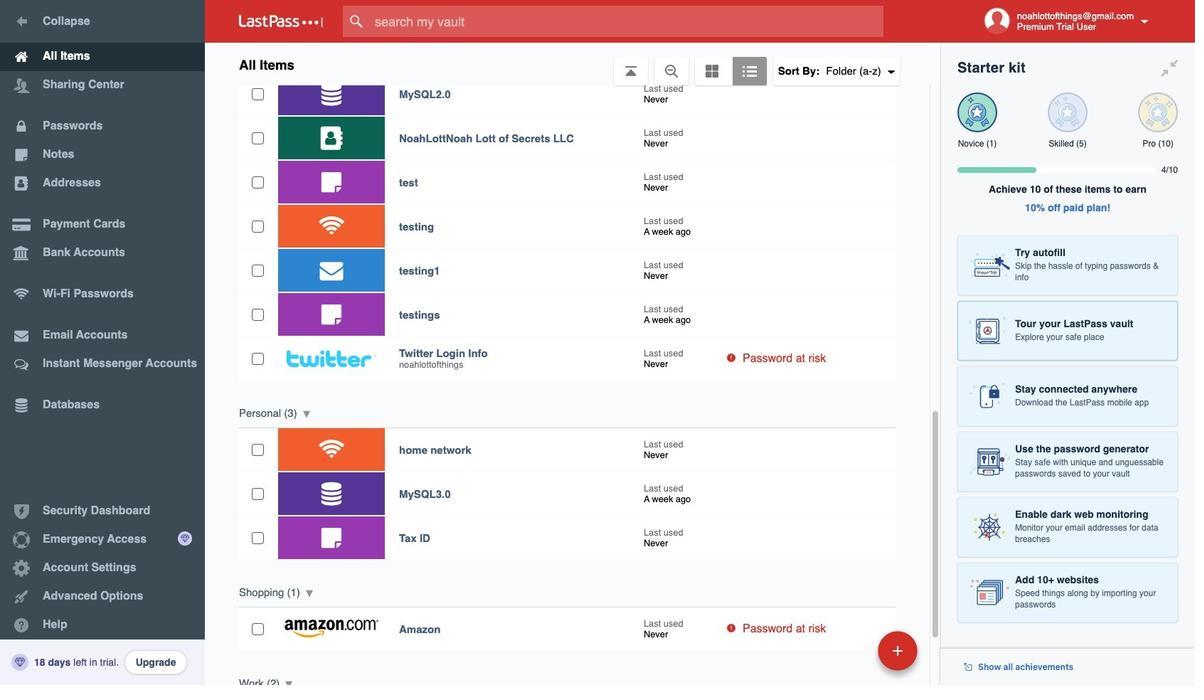 Task type: locate. For each thing, give the bounding box(es) containing it.
search my vault text field
[[343, 6, 911, 37]]

vault options navigation
[[205, 43, 941, 85]]

new item navigation
[[780, 627, 926, 685]]



Task type: vqa. For each thing, say whether or not it's contained in the screenshot.
password field
no



Task type: describe. For each thing, give the bounding box(es) containing it.
lastpass image
[[239, 15, 323, 28]]

new item element
[[780, 630, 923, 671]]

main navigation navigation
[[0, 0, 205, 685]]

Search search field
[[343, 6, 911, 37]]



